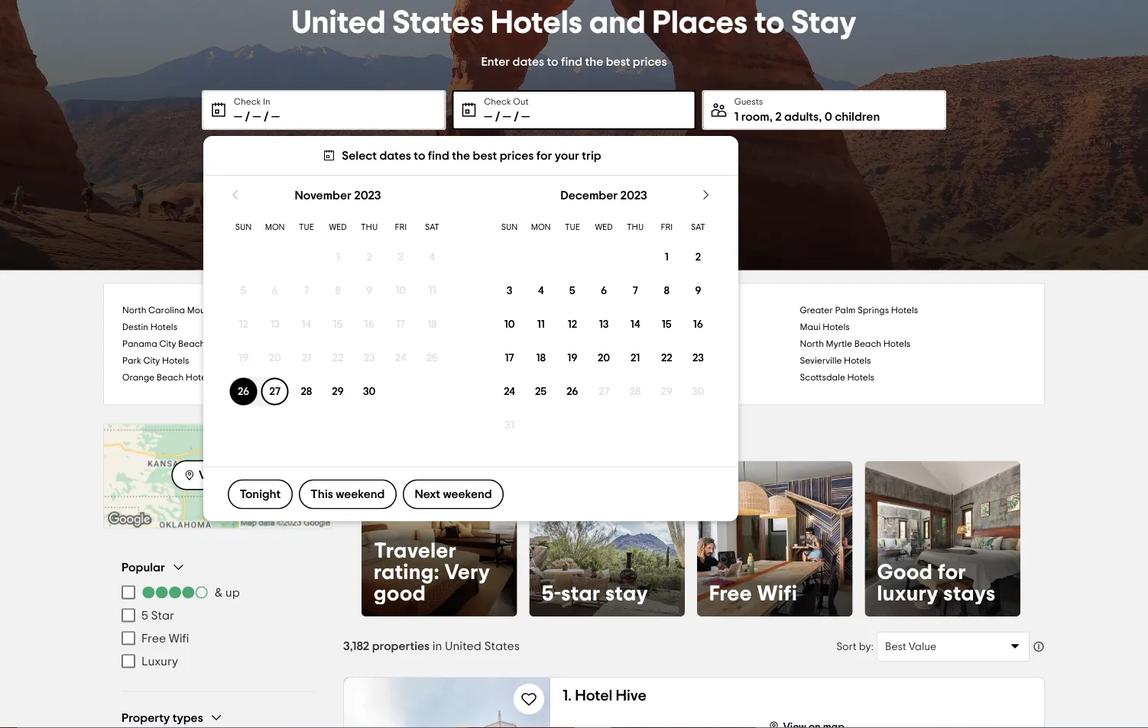 Task type: vqa. For each thing, say whether or not it's contained in the screenshot.


Task type: locate. For each thing, give the bounding box(es) containing it.
2 wed from the left
[[595, 223, 613, 232]]

1 horizontal spatial north
[[800, 340, 824, 349]]

1 horizontal spatial sat
[[691, 223, 706, 232]]

1. hotel hive
[[563, 689, 647, 704]]

your
[[555, 150, 580, 162]]

1 16 from the left
[[364, 319, 375, 330]]

7 inside november 2023 grid
[[304, 286, 309, 296]]

1 horizontal spatial to
[[547, 55, 559, 68]]

2 inside "grid"
[[696, 252, 701, 263]]

1 13 from the left
[[270, 319, 280, 330]]

city right park
[[143, 357, 160, 366]]

2 fri from the left
[[661, 223, 673, 232]]

to left stay
[[755, 7, 785, 39]]

9 up myrtle beach hotels link
[[695, 286, 702, 296]]

1 vertical spatial states
[[562, 426, 615, 444]]

november
[[295, 189, 352, 202]]

tue for december
[[565, 223, 580, 232]]

2 13 from the left
[[599, 319, 609, 330]]

4 up miramar beach hotels link
[[429, 252, 435, 263]]

sat inside december 2023 "grid"
[[691, 223, 706, 232]]

10 inside december 2023 "grid"
[[504, 319, 515, 330]]

2 23 from the left
[[693, 353, 704, 364]]

check for check in — / — / —
[[234, 97, 261, 106]]

2 7 from the left
[[633, 286, 638, 296]]

22 inside november 2023 grid
[[332, 353, 344, 364]]

panama
[[122, 340, 157, 349]]

15 left miramar
[[333, 319, 343, 330]]

in
[[485, 426, 500, 444], [433, 640, 442, 653]]

fri inside november 2023 grid
[[395, 223, 407, 232]]

2023 inside december 2023 "grid"
[[621, 189, 648, 202]]

2 horizontal spatial 5
[[570, 286, 576, 296]]

2 8 from the left
[[664, 286, 670, 296]]

2 29 from the left
[[661, 387, 673, 397]]

1 14 from the left
[[302, 319, 311, 330]]

1 vertical spatial for
[[938, 562, 967, 584]]

15 up "las vegas hotels" "link"
[[662, 319, 672, 330]]

1 down november 2023
[[336, 252, 340, 263]]

1 horizontal spatial in
[[485, 426, 500, 444]]

1 horizontal spatial popular
[[362, 426, 427, 444]]

check
[[234, 97, 261, 106], [484, 97, 511, 106]]

2 9 from the left
[[695, 286, 702, 296]]

24 down miramar beach hotels
[[395, 353, 407, 364]]

2 down november 2023
[[367, 252, 372, 263]]

4 — from the left
[[484, 111, 493, 123]]

check inside check in — / — / —
[[234, 97, 261, 106]]

hotels down park city hotels link
[[186, 374, 213, 383]]

1 horizontal spatial 8
[[664, 286, 670, 296]]

2 20 from the left
[[598, 353, 610, 364]]

1 30 from the left
[[363, 387, 376, 397]]

1 horizontal spatial wed
[[595, 223, 613, 232]]

1 horizontal spatial 11
[[537, 319, 545, 330]]

1 8 from the left
[[335, 286, 341, 296]]

1 horizontal spatial 26
[[567, 387, 578, 397]]

1 horizontal spatial free wifi
[[710, 584, 798, 605]]

hotels inside miramar beach hotels link
[[415, 323, 442, 332]]

good for luxury stays
[[878, 562, 996, 605]]

1 horizontal spatial 16
[[693, 319, 704, 330]]

north down maui
[[800, 340, 824, 349]]

1 horizontal spatial for
[[938, 562, 967, 584]]

1 sat from the left
[[425, 223, 440, 232]]

10
[[396, 286, 406, 296], [504, 319, 515, 330]]

row
[[228, 215, 448, 240], [494, 215, 714, 240], [228, 240, 448, 274], [494, 240, 714, 274], [228, 274, 448, 308], [494, 274, 714, 308], [228, 308, 448, 341], [494, 308, 714, 341], [228, 341, 448, 375], [494, 341, 714, 375], [228, 375, 448, 409], [494, 375, 714, 409]]

states for popular hotels in united states right now
[[562, 426, 615, 444]]

2 , from the left
[[819, 111, 822, 123]]

1 horizontal spatial 6
[[601, 286, 607, 296]]

1 horizontal spatial wifi
[[758, 584, 798, 605]]

30 down oahu hotels
[[363, 387, 376, 397]]

vegas
[[591, 357, 618, 366]]

sun for december
[[502, 223, 518, 232]]

1 horizontal spatial sun
[[502, 223, 518, 232]]

0 horizontal spatial 2
[[367, 252, 372, 263]]

21 left oahu
[[302, 353, 311, 364]]

0 vertical spatial dates
[[513, 55, 545, 68]]

thu down december 2023
[[627, 223, 644, 232]]

find for select
[[428, 150, 450, 162]]

10 inside november 2023 grid
[[396, 286, 406, 296]]

for right good
[[938, 562, 967, 584]]

0 horizontal spatial thu
[[361, 223, 378, 232]]

1 9 from the left
[[366, 286, 373, 296]]

1 thu from the left
[[361, 223, 378, 232]]

5 up north carolina mountains hotels link
[[241, 286, 247, 296]]

21 right vegas
[[631, 353, 640, 364]]

2 down next month image
[[696, 252, 701, 263]]

2 22 from the left
[[661, 353, 673, 364]]

2 mon from the left
[[531, 223, 551, 232]]

12 inside december 2023 "grid"
[[568, 319, 577, 330]]

14
[[302, 319, 311, 330], [631, 319, 641, 330]]

wed inside december 2023 "grid"
[[595, 223, 613, 232]]

prices down and
[[633, 55, 667, 68]]

1 horizontal spatial 14
[[631, 319, 641, 330]]

0 horizontal spatial sat
[[425, 223, 440, 232]]

myrtle beach hotels
[[574, 323, 659, 332]]

13 up vegas
[[599, 319, 609, 330]]

fri
[[395, 223, 407, 232], [661, 223, 673, 232]]

1 vertical spatial 3
[[507, 286, 513, 296]]

0 horizontal spatial myrtle
[[574, 323, 601, 332]]

0 horizontal spatial 1
[[336, 252, 340, 263]]

, left adults
[[770, 111, 773, 123]]

11 up north myrtle beach hotels park city hotels
[[537, 319, 545, 330]]

1 21 from the left
[[302, 353, 311, 364]]

0 horizontal spatial 18
[[428, 319, 437, 330]]

beach down north carolina mountains hotels
[[178, 340, 205, 349]]

united for popular hotels in united states right now
[[503, 426, 558, 444]]

sevierville
[[800, 357, 842, 366]]

row containing 17
[[494, 341, 714, 375]]

1 wed from the left
[[329, 223, 347, 232]]

0 horizontal spatial 13
[[270, 319, 280, 330]]

mon inside november 2023 grid
[[265, 223, 285, 232]]

23 down miramar
[[364, 353, 375, 364]]

0 horizontal spatial 12
[[239, 319, 248, 330]]

enter dates to find the best prices
[[481, 55, 667, 68]]

23
[[364, 353, 375, 364], [693, 353, 704, 364]]

27 inside november 2023 grid
[[270, 387, 281, 397]]

best down and
[[606, 55, 630, 68]]

0 vertical spatial 18
[[428, 319, 437, 330]]

0 horizontal spatial north
[[122, 306, 146, 315]]

0 horizontal spatial 22
[[332, 353, 344, 364]]

places
[[653, 7, 748, 39]]

20 right las
[[598, 353, 610, 364]]

for left the your
[[537, 150, 552, 162]]

7 inside december 2023 "grid"
[[633, 286, 638, 296]]

0 horizontal spatial united
[[292, 7, 386, 39]]

1 horizontal spatial 7
[[633, 286, 638, 296]]

types
[[173, 712, 203, 725]]

city inside maui hotels panama city beach hotels
[[159, 340, 176, 349]]

17 down maui hotels panama city beach hotels
[[505, 353, 514, 364]]

1 vertical spatial to
[[547, 55, 559, 68]]

1 tue from the left
[[299, 223, 314, 232]]

now
[[662, 426, 695, 444]]

2 30 from the left
[[692, 387, 705, 397]]

—
[[234, 111, 242, 123], [253, 111, 261, 123], [271, 111, 280, 123], [484, 111, 493, 123], [503, 111, 511, 123], [522, 111, 530, 123]]

1 vertical spatial best
[[473, 150, 497, 162]]

2 horizontal spatial united
[[503, 426, 558, 444]]

city right panama
[[159, 340, 176, 349]]

dates right select
[[380, 150, 411, 162]]

0 horizontal spatial mon
[[265, 223, 285, 232]]

0 vertical spatial city
[[159, 340, 176, 349]]

1 20 from the left
[[269, 353, 281, 364]]

myrtle up 'sevierville'
[[826, 340, 853, 349]]

19 left vegas
[[568, 353, 578, 364]]

5 inside menu
[[141, 610, 148, 622]]

5 inside december 2023 "grid"
[[570, 286, 576, 296]]

las vegas hotels link
[[574, 353, 800, 370]]

1 horizontal spatial fri
[[661, 223, 673, 232]]

7
[[304, 286, 309, 296], [633, 286, 638, 296]]

1 horizontal spatial ,
[[819, 111, 822, 123]]

thu inside november 2023 grid
[[361, 223, 378, 232]]

8 inside november 2023 grid
[[335, 286, 341, 296]]

0 vertical spatial popular
[[362, 426, 427, 444]]

in right properties
[[433, 640, 442, 653]]

6 — from the left
[[522, 111, 530, 123]]

beach right 'orange'
[[157, 374, 184, 383]]

hotels right park
[[162, 357, 189, 366]]

20 up orange beach hotels link
[[269, 353, 281, 364]]

1 horizontal spatial prices
[[633, 55, 667, 68]]

check out — / — / —
[[484, 97, 530, 123]]

22 left oahu
[[332, 353, 344, 364]]

2 inside grid
[[367, 252, 372, 263]]

to down united states hotels and places to stay
[[547, 55, 559, 68]]

1 26 from the left
[[238, 387, 249, 397]]

fri for november 2023
[[395, 223, 407, 232]]

16 up oahu hotels
[[364, 319, 375, 330]]

in for properties
[[433, 640, 442, 653]]

0 horizontal spatial free wifi
[[141, 633, 189, 645]]

/
[[245, 111, 250, 123], [264, 111, 269, 123], [495, 111, 500, 123], [514, 111, 519, 123]]

1 vertical spatial free
[[141, 633, 166, 645]]

0 vertical spatial prices
[[633, 55, 667, 68]]

&
[[215, 587, 223, 599]]

myrtle inside north myrtle beach hotels park city hotels
[[826, 340, 853, 349]]

hotels right vegas
[[620, 357, 647, 366]]

1
[[735, 111, 739, 123], [336, 252, 340, 263], [665, 252, 669, 263]]

best down check out — / — / —
[[473, 150, 497, 162]]

2 weekend from the left
[[443, 489, 492, 501]]

1 left room on the top right of the page
[[735, 111, 739, 123]]

0 horizontal spatial 25
[[427, 353, 438, 364]]

14 inside december 2023 "grid"
[[631, 319, 641, 330]]

0 horizontal spatial 2023
[[354, 189, 381, 202]]

5 left "star"
[[141, 610, 148, 622]]

best
[[886, 642, 907, 653]]

for
[[537, 150, 552, 162], [938, 562, 967, 584]]

free wifi
[[710, 584, 798, 605], [141, 633, 189, 645]]

5 inside november 2023 grid
[[241, 286, 247, 296]]

2 12 from the left
[[568, 319, 577, 330]]

6 up 'myrtle beach hotels' at the top of page
[[601, 286, 607, 296]]

stay
[[606, 584, 649, 605]]

19 up orange beach hotels link
[[239, 353, 249, 364]]

25
[[427, 353, 438, 364], [535, 387, 547, 397]]

next
[[415, 489, 441, 501]]

1 28 from the left
[[301, 387, 312, 397]]

tue inside november 2023 grid
[[299, 223, 314, 232]]

1 mon from the left
[[265, 223, 285, 232]]

1 horizontal spatial best
[[606, 55, 630, 68]]

18 left las
[[536, 353, 546, 364]]

4
[[429, 252, 435, 263], [538, 286, 544, 296]]

23 inside "grid"
[[693, 353, 704, 364]]

2 16 from the left
[[693, 319, 704, 330]]

very
[[445, 562, 491, 584]]

0 vertical spatial myrtle
[[574, 323, 601, 332]]

2 check from the left
[[484, 97, 511, 106]]

25 up popular hotels in united states right now
[[535, 387, 547, 397]]

0 horizontal spatial 14
[[302, 319, 311, 330]]

1 horizontal spatial 2
[[696, 252, 701, 263]]

prices
[[633, 55, 667, 68], [500, 150, 534, 162]]

13 up panama city beach hotels link
[[270, 319, 280, 330]]

1 7 from the left
[[304, 286, 309, 296]]

north inside north myrtle beach hotels park city hotels
[[800, 340, 824, 349]]

2 6 from the left
[[601, 286, 607, 296]]

sun
[[235, 223, 252, 232], [502, 223, 518, 232]]

beach right miramar
[[386, 323, 413, 332]]

13 inside december 2023 "grid"
[[599, 319, 609, 330]]

for inside good for luxury stays
[[938, 562, 967, 584]]

3 up greater palm springs hotels destin hotels
[[507, 286, 513, 296]]

row containing 3
[[494, 274, 714, 308]]

2 15 from the left
[[662, 319, 672, 330]]

0 horizontal spatial the
[[452, 150, 470, 162]]

carolina
[[148, 306, 185, 315]]

free wifi inside menu
[[141, 633, 189, 645]]

1 12 from the left
[[239, 319, 248, 330]]

3 / from the left
[[495, 111, 500, 123]]

wifi inside menu
[[169, 633, 189, 645]]

hotels right scottsdale
[[848, 374, 875, 383]]

hotels up the 'destin hotels' link
[[233, 306, 260, 315]]

and
[[590, 7, 646, 39]]

28
[[301, 387, 312, 397], [630, 387, 641, 397]]

0 horizontal spatial 21
[[302, 353, 311, 364]]

north for carolina
[[122, 306, 146, 315]]

14 up the las vegas hotels
[[631, 319, 641, 330]]

check left out
[[484, 97, 511, 106]]

1 horizontal spatial 10
[[504, 319, 515, 330]]

26 inside november 2023 grid
[[238, 387, 249, 397]]

19 inside december 2023 "grid"
[[568, 353, 578, 364]]

5-star stay link
[[530, 462, 685, 617]]

1 horizontal spatial 15
[[662, 319, 672, 330]]

north for myrtle
[[800, 340, 824, 349]]

21 inside december 2023 "grid"
[[631, 353, 640, 364]]

november 2023 grid
[[228, 176, 448, 442]]

1 horizontal spatial 2023
[[621, 189, 648, 202]]

1 vertical spatial free wifi
[[141, 633, 189, 645]]

0 horizontal spatial 15
[[333, 319, 343, 330]]

27 inside december 2023 "grid"
[[599, 387, 610, 397]]

to right select
[[414, 150, 426, 162]]

maui
[[800, 323, 821, 332]]

prices for select dates to find the best prices for your trip
[[500, 150, 534, 162]]

, left 0
[[819, 111, 822, 123]]

sun inside december 2023 "grid"
[[502, 223, 518, 232]]

9 inside november 2023 grid
[[366, 286, 373, 296]]

1 29 from the left
[[332, 387, 344, 397]]

2 vertical spatial states
[[484, 640, 520, 653]]

best for enter dates to find the best prices
[[606, 55, 630, 68]]

thu for december 2023
[[627, 223, 644, 232]]

1 vertical spatial 25
[[535, 387, 547, 397]]

22
[[332, 353, 344, 364], [661, 353, 673, 364]]

sat inside november 2023 grid
[[425, 223, 440, 232]]

tue down november
[[299, 223, 314, 232]]

7 up 'myrtle beach hotels' at the top of page
[[633, 286, 638, 296]]

sat
[[425, 223, 440, 232], [691, 223, 706, 232]]

2 21 from the left
[[631, 353, 640, 364]]

24
[[395, 353, 407, 364], [504, 387, 515, 397]]

1 vertical spatial prices
[[500, 150, 534, 162]]

traveler
[[374, 541, 457, 562]]

1 horizontal spatial dates
[[513, 55, 545, 68]]

10 up north myrtle beach hotels park city hotels
[[504, 319, 515, 330]]

1 vertical spatial 24
[[504, 387, 515, 397]]

thu down november 2023
[[361, 223, 378, 232]]

to for select dates to find the best prices for your trip
[[414, 150, 426, 162]]

popular left the "hotels"
[[362, 426, 427, 444]]

1 horizontal spatial 30
[[692, 387, 705, 397]]

view map button
[[172, 461, 264, 491]]

0 vertical spatial states
[[393, 7, 484, 39]]

0 horizontal spatial 23
[[364, 353, 375, 364]]

row group for december
[[494, 240, 714, 442]]

north myrtle beach hotels park city hotels
[[122, 340, 911, 366]]

1 2023 from the left
[[354, 189, 381, 202]]

2 vertical spatial to
[[414, 150, 426, 162]]

2 horizontal spatial to
[[755, 7, 785, 39]]

popular up 4.0 of 5 bubbles image on the bottom of the page
[[122, 562, 165, 574]]

0 horizontal spatial 3
[[398, 252, 404, 263]]

2023 down select
[[354, 189, 381, 202]]

7 up north carolina mountains hotels link
[[304, 286, 309, 296]]

2 right room on the top right of the page
[[776, 111, 782, 123]]

weekend right this
[[336, 489, 385, 501]]

check inside check out — / — / —
[[484, 97, 511, 106]]

hotels inside scottsdale hotels link
[[848, 374, 875, 383]]

0 horizontal spatial to
[[414, 150, 426, 162]]

29
[[332, 387, 344, 397], [661, 387, 673, 397]]

wed inside november 2023 grid
[[329, 223, 347, 232]]

1 sun from the left
[[235, 223, 252, 232]]

row containing 19
[[228, 341, 448, 375]]

2023 inside november 2023 grid
[[354, 189, 381, 202]]

beach
[[386, 323, 413, 332], [603, 323, 630, 332], [178, 340, 205, 349], [855, 340, 882, 349], [157, 374, 184, 383]]

1 horizontal spatial thu
[[627, 223, 644, 232]]

16 inside december 2023 "grid"
[[693, 319, 704, 330]]

tue
[[299, 223, 314, 232], [565, 223, 580, 232]]

group containing popular
[[122, 560, 314, 673]]

1 horizontal spatial 19
[[568, 353, 578, 364]]

find
[[561, 55, 583, 68], [428, 150, 450, 162]]

luxury
[[141, 656, 178, 668]]

28 inside november 2023 grid
[[301, 387, 312, 397]]

beach down springs
[[855, 340, 882, 349]]

0 horizontal spatial 17
[[396, 319, 406, 330]]

25 inside december 2023 "grid"
[[535, 387, 547, 397]]

1 horizontal spatial 28
[[630, 387, 641, 397]]

2023 for november 2023
[[354, 189, 381, 202]]

12 up las
[[568, 319, 577, 330]]

28 inside december 2023 "grid"
[[630, 387, 641, 397]]

0 horizontal spatial dates
[[380, 150, 411, 162]]

view
[[199, 470, 225, 482]]

myrtle up las
[[574, 323, 601, 332]]

0 horizontal spatial 24
[[395, 353, 407, 364]]

dates right "enter"
[[513, 55, 545, 68]]

1 horizontal spatial the
[[585, 55, 604, 68]]

beach inside sevierville hotels orange beach hotels
[[157, 374, 184, 383]]

2 thu from the left
[[627, 223, 644, 232]]

2 26 from the left
[[567, 387, 578, 397]]

23 down myrtle beach hotels link
[[693, 353, 704, 364]]

0 horizontal spatial 9
[[366, 286, 373, 296]]

wed down december 2023
[[595, 223, 613, 232]]

1 vertical spatial popular
[[122, 562, 165, 574]]

orange beach hotels link
[[122, 370, 348, 387]]

9
[[366, 286, 373, 296], [695, 286, 702, 296]]

30
[[363, 387, 376, 397], [692, 387, 705, 397]]

0 vertical spatial 4
[[429, 252, 435, 263]]

in for hotels
[[485, 426, 500, 444]]

1 23 from the left
[[364, 353, 375, 364]]

greater palm springs hotels destin hotels
[[122, 306, 919, 332]]

13
[[270, 319, 280, 330], [599, 319, 609, 330]]

1 horizontal spatial mon
[[531, 223, 551, 232]]

hotels
[[431, 426, 481, 444]]

north up destin on the top left of the page
[[122, 306, 146, 315]]

panama city beach hotels link
[[122, 336, 348, 353]]

27 down vegas
[[599, 387, 610, 397]]

states for 3,182 properties in united states
[[484, 640, 520, 653]]

30 down "las vegas hotels" "link"
[[692, 387, 705, 397]]

sun inside november 2023 grid
[[235, 223, 252, 232]]

25 down miramar beach hotels link
[[427, 353, 438, 364]]

check left in
[[234, 97, 261, 106]]

2 sat from the left
[[691, 223, 706, 232]]

select
[[342, 150, 377, 162]]

1 22 from the left
[[332, 353, 344, 364]]

2 14 from the left
[[631, 319, 641, 330]]

1 check from the left
[[234, 97, 261, 106]]

tue inside december 2023 "grid"
[[565, 223, 580, 232]]

oahu hotels
[[348, 357, 401, 366]]

park city hotels link
[[122, 353, 348, 370]]

mon
[[265, 223, 285, 232], [531, 223, 551, 232]]

18
[[428, 319, 437, 330], [536, 353, 546, 364]]

oahu
[[348, 357, 372, 366]]

1 row group from the left
[[228, 240, 448, 409]]

0 vertical spatial north
[[122, 306, 146, 315]]

right
[[619, 426, 658, 444]]

0 horizontal spatial sun
[[235, 223, 252, 232]]

by:
[[859, 642, 874, 653]]

1 horizontal spatial 23
[[693, 353, 704, 364]]

22 down myrtle beach hotels link
[[661, 353, 673, 364]]

3,182 properties in united states
[[343, 640, 520, 653]]

row group
[[228, 240, 448, 409], [494, 240, 714, 442]]

2023 right december
[[621, 189, 648, 202]]

2 27 from the left
[[599, 387, 610, 397]]

2 tue from the left
[[565, 223, 580, 232]]

1 inside december 2023 "grid"
[[665, 252, 669, 263]]

2 19 from the left
[[568, 353, 578, 364]]

row containing 26
[[228, 375, 448, 409]]

0 horizontal spatial free
[[141, 633, 166, 645]]

free inside menu
[[141, 633, 166, 645]]

0 horizontal spatial 6
[[272, 286, 278, 296]]

sun for november
[[235, 223, 252, 232]]

0 horizontal spatial in
[[433, 640, 442, 653]]

hotels up the las vegas hotels
[[632, 323, 659, 332]]

1 6 from the left
[[272, 286, 278, 296]]

0 horizontal spatial 29
[[332, 387, 344, 397]]

menu
[[122, 582, 314, 673]]

0 vertical spatial 3
[[398, 252, 404, 263]]

1 vertical spatial wifi
[[169, 633, 189, 645]]

1 horizontal spatial 21
[[631, 353, 640, 364]]

fri inside december 2023 "grid"
[[661, 223, 673, 232]]

group
[[122, 560, 314, 673]]

tue down december
[[565, 223, 580, 232]]

hotels up oahu hotels "link"
[[415, 323, 442, 332]]

december 2023 grid
[[494, 176, 714, 442]]

2 sun from the left
[[502, 223, 518, 232]]

12 up panama city beach hotels link
[[239, 319, 248, 330]]

6 up north carolina mountains hotels link
[[272, 286, 278, 296]]

0 horizontal spatial 11
[[429, 286, 436, 296]]

in left 31
[[485, 426, 500, 444]]

beach inside north myrtle beach hotels park city hotels
[[855, 340, 882, 349]]

1 weekend from the left
[[336, 489, 385, 501]]

1 27 from the left
[[270, 387, 281, 397]]

27
[[270, 387, 281, 397], [599, 387, 610, 397]]

thu inside december 2023 "grid"
[[627, 223, 644, 232]]

1 19 from the left
[[239, 353, 249, 364]]

8
[[335, 286, 341, 296], [664, 286, 670, 296]]

26 down las
[[567, 387, 578, 397]]

mon for december 2023
[[531, 223, 551, 232]]

dates
[[513, 55, 545, 68], [380, 150, 411, 162]]

1 fri from the left
[[395, 223, 407, 232]]

4 inside november 2023 grid
[[429, 252, 435, 263]]

weekend right next
[[443, 489, 492, 501]]

0 horizontal spatial 27
[[270, 387, 281, 397]]

weekend for this weekend
[[336, 489, 385, 501]]

4 up greater palm springs hotels destin hotels
[[538, 286, 544, 296]]

24 inside december 2023 "grid"
[[504, 387, 515, 397]]

1 horizontal spatial 25
[[535, 387, 547, 397]]

myrtle
[[574, 323, 601, 332], [826, 340, 853, 349]]

18 up oahu hotels "link"
[[428, 319, 437, 330]]

states up "enter"
[[393, 7, 484, 39]]

5 up 'myrtle beach hotels' at the top of page
[[570, 286, 576, 296]]

2 28 from the left
[[630, 387, 641, 397]]

1 horizontal spatial weekend
[[443, 489, 492, 501]]

11 inside november 2023 grid
[[429, 286, 436, 296]]

0 horizontal spatial 16
[[364, 319, 375, 330]]

tue for november
[[299, 223, 314, 232]]

tonight
[[240, 489, 281, 501]]

9 up miramar
[[366, 286, 373, 296]]

2 2023 from the left
[[621, 189, 648, 202]]

4 inside december 2023 "grid"
[[538, 286, 544, 296]]

1 15 from the left
[[333, 319, 343, 330]]

1 inside november 2023 grid
[[336, 252, 340, 263]]

1 up myrtle beach hotels link
[[665, 252, 669, 263]]

1 / from the left
[[245, 111, 250, 123]]

0 horizontal spatial 10
[[396, 286, 406, 296]]

mon inside december 2023 "grid"
[[531, 223, 551, 232]]

12
[[239, 319, 248, 330], [568, 319, 577, 330]]

2 row group from the left
[[494, 240, 714, 442]]

24 inside november 2023 grid
[[395, 353, 407, 364]]

hotel
[[575, 689, 613, 704]]

check in — / — / —
[[234, 97, 280, 123]]

17 right miramar
[[396, 319, 406, 330]]



Task type: describe. For each thing, give the bounding box(es) containing it.
guests 1 room , 2 adults , 0 children
[[735, 97, 880, 123]]

beach inside maui hotels panama city beach hotels
[[178, 340, 205, 349]]

hotels inside "las vegas hotels" "link"
[[620, 357, 647, 366]]

this
[[311, 489, 333, 501]]

14 inside november 2023 grid
[[302, 319, 311, 330]]

hotels inside oahu hotels "link"
[[374, 357, 401, 366]]

0 vertical spatial wifi
[[758, 584, 798, 605]]

3 inside grid
[[398, 252, 404, 263]]

united states hotels and places to stay
[[292, 7, 857, 39]]

las
[[574, 357, 589, 366]]

dates for select
[[380, 150, 411, 162]]

17 inside december 2023 "grid"
[[505, 353, 514, 364]]

sat for november 2023
[[425, 223, 440, 232]]

oahu hotels link
[[348, 353, 574, 370]]

18 inside november 2023 grid
[[428, 319, 437, 330]]

21 inside november 2023 grid
[[302, 353, 311, 364]]

miramar beach hotels link
[[348, 319, 574, 336]]

1.
[[563, 689, 572, 704]]

6 inside november 2023 grid
[[272, 286, 278, 296]]

december 2023
[[561, 189, 648, 202]]

traveler rating: very good
[[374, 541, 491, 605]]

3 — from the left
[[271, 111, 280, 123]]

4 / from the left
[[514, 111, 519, 123]]

hotels up "enter dates to find the best prices" on the top of page
[[491, 7, 583, 39]]

23 inside grid
[[364, 353, 375, 364]]

good
[[374, 584, 426, 605]]

0
[[825, 111, 833, 123]]

the for enter
[[585, 55, 604, 68]]

2023 for december 2023
[[621, 189, 648, 202]]

maui hotels link
[[800, 319, 1026, 336]]

november 2023
[[295, 189, 381, 202]]

wed for december
[[595, 223, 613, 232]]

2 inside guests 1 room , 2 adults , 0 children
[[776, 111, 782, 123]]

up
[[225, 587, 240, 599]]

beach up the las vegas hotels
[[603, 323, 630, 332]]

popular for popular hotels in united states right now
[[362, 426, 427, 444]]

0 vertical spatial to
[[755, 7, 785, 39]]

1 for december 2023
[[665, 252, 669, 263]]

the for select
[[452, 150, 470, 162]]

13 inside november 2023 grid
[[270, 319, 280, 330]]

2 / from the left
[[264, 111, 269, 123]]

scottsdale
[[800, 374, 846, 383]]

18 inside december 2023 "grid"
[[536, 353, 546, 364]]

1 — from the left
[[234, 111, 242, 123]]

31
[[505, 420, 515, 431]]

next weekend
[[415, 489, 492, 501]]

greater
[[800, 306, 833, 315]]

hotels down the 'destin hotels' link
[[207, 340, 234, 349]]

find for enter
[[561, 55, 583, 68]]

adults
[[785, 111, 819, 123]]

value
[[909, 642, 937, 653]]

scottsdale hotels link
[[800, 370, 1026, 387]]

in
[[263, 97, 271, 106]]

3,182
[[343, 640, 370, 653]]

springs
[[858, 306, 890, 315]]

30 inside december 2023 "grid"
[[692, 387, 705, 397]]

popular hotels in united states right now
[[362, 426, 695, 444]]

row containing 10
[[494, 308, 714, 341]]

orange
[[122, 374, 155, 383]]

hive
[[616, 689, 647, 704]]

1 , from the left
[[770, 111, 773, 123]]

hotels down palm on the top of page
[[823, 323, 850, 332]]

17 inside november 2023 grid
[[396, 319, 406, 330]]

2 for november 2023
[[367, 252, 372, 263]]

best value button
[[877, 632, 1030, 662]]

weekend for next weekend
[[443, 489, 492, 501]]

mon for november 2023
[[265, 223, 285, 232]]

tonight button
[[228, 480, 293, 510]]

thu for november 2023
[[361, 223, 378, 232]]

29 inside november 2023 grid
[[332, 387, 344, 397]]

this weekend
[[311, 489, 385, 501]]

3 inside "grid"
[[507, 286, 513, 296]]

best for select dates to find the best prices for your trip
[[473, 150, 497, 162]]

trip
[[582, 150, 602, 162]]

row group for november
[[228, 240, 448, 409]]

previous month image
[[228, 187, 243, 203]]

2 — from the left
[[253, 111, 261, 123]]

best value
[[886, 642, 937, 653]]

hotels down maui hotels link
[[884, 340, 911, 349]]

dates for enter
[[513, 55, 545, 68]]

miramar
[[348, 323, 384, 332]]

wed for november
[[329, 223, 347, 232]]

1 horizontal spatial free
[[710, 584, 753, 605]]

sort
[[837, 642, 857, 653]]

15 inside november 2023 grid
[[333, 319, 343, 330]]

palm
[[835, 306, 856, 315]]

next month image
[[699, 187, 714, 203]]

20 inside december 2023 "grid"
[[598, 353, 610, 364]]

north myrtle beach hotels link
[[800, 336, 1026, 353]]

5 star
[[141, 610, 174, 622]]

map
[[228, 470, 252, 482]]

select dates to find the best prices for your trip
[[342, 150, 602, 162]]

15 inside december 2023 "grid"
[[662, 319, 672, 330]]

enter
[[481, 55, 510, 68]]

room
[[742, 111, 770, 123]]

hotels up scottsdale hotels
[[844, 357, 872, 366]]

good
[[878, 562, 933, 584]]

19 inside november 2023 grid
[[239, 353, 249, 364]]

hotels up maui hotels link
[[892, 306, 919, 315]]

sort by:
[[837, 642, 874, 653]]

6 inside december 2023 "grid"
[[601, 286, 607, 296]]

sevierville hotels link
[[800, 353, 1026, 370]]

stays
[[944, 584, 996, 605]]

2 for december 2023
[[696, 252, 701, 263]]

good for luxury stays link
[[865, 462, 1021, 617]]

free wifi link
[[697, 462, 853, 617]]

guests
[[735, 97, 763, 106]]

22 inside december 2023 "grid"
[[661, 353, 673, 364]]

scottsdale hotels
[[800, 374, 875, 383]]

0 vertical spatial united
[[292, 7, 386, 39]]

check for check out — / — / —
[[484, 97, 511, 106]]

row containing 12
[[228, 308, 448, 341]]

city inside north myrtle beach hotels park city hotels
[[143, 357, 160, 366]]

myrtle beach hotels link
[[574, 319, 800, 336]]

8 inside december 2023 "grid"
[[664, 286, 670, 296]]

row containing 24
[[494, 375, 714, 409]]

maui hotels panama city beach hotels
[[122, 323, 850, 349]]

united for 3,182 properties in united states
[[445, 640, 482, 653]]

fri for december 2023
[[661, 223, 673, 232]]

20 inside november 2023 grid
[[269, 353, 281, 364]]

next weekend button
[[403, 480, 504, 510]]

miramar beach hotels
[[348, 323, 442, 332]]

save to a trip image
[[520, 691, 538, 709]]

destin hotels link
[[122, 319, 348, 336]]

25 inside november 2023 grid
[[427, 353, 438, 364]]

5 — from the left
[[503, 111, 511, 123]]

stay
[[792, 7, 857, 39]]

0 vertical spatial free wifi
[[710, 584, 798, 605]]

december
[[561, 189, 618, 202]]

0 horizontal spatial for
[[537, 150, 552, 162]]

las vegas hotels
[[574, 357, 647, 366]]

4.0 of 5 bubbles image
[[141, 587, 209, 599]]

north carolina mountains hotels link
[[122, 302, 348, 319]]

26 inside december 2023 "grid"
[[567, 387, 578, 397]]

hotels down carolina
[[150, 323, 178, 332]]

16 inside november 2023 grid
[[364, 319, 375, 330]]

row containing 5
[[228, 274, 448, 308]]

9 inside december 2023 "grid"
[[695, 286, 702, 296]]

sevierville hotels orange beach hotels
[[122, 357, 872, 383]]

properties
[[372, 640, 430, 653]]

star
[[562, 584, 601, 605]]

popular for popular
[[122, 562, 165, 574]]

hotels inside north carolina mountains hotels link
[[233, 306, 260, 315]]

sat for december 2023
[[691, 223, 706, 232]]

children
[[835, 111, 880, 123]]

11 inside december 2023 "grid"
[[537, 319, 545, 330]]

greater palm springs hotels link
[[800, 302, 1026, 319]]

30 inside november 2023 grid
[[363, 387, 376, 397]]

to for enter dates to find the best prices
[[547, 55, 559, 68]]

5-star stay
[[542, 584, 649, 605]]

5-
[[542, 584, 562, 605]]

star
[[151, 610, 174, 622]]

12 inside november 2023 grid
[[239, 319, 248, 330]]

out
[[513, 97, 529, 106]]

traveler rating: very good link
[[362, 462, 517, 617]]

view map
[[199, 470, 252, 482]]

prices for enter dates to find the best prices
[[633, 55, 667, 68]]

menu containing & up
[[122, 582, 314, 673]]

1 for november 2023
[[336, 252, 340, 263]]

hotels inside myrtle beach hotels link
[[632, 323, 659, 332]]

29 inside december 2023 "grid"
[[661, 387, 673, 397]]

1 inside guests 1 room , 2 adults , 0 children
[[735, 111, 739, 123]]

luxury
[[878, 584, 939, 605]]



